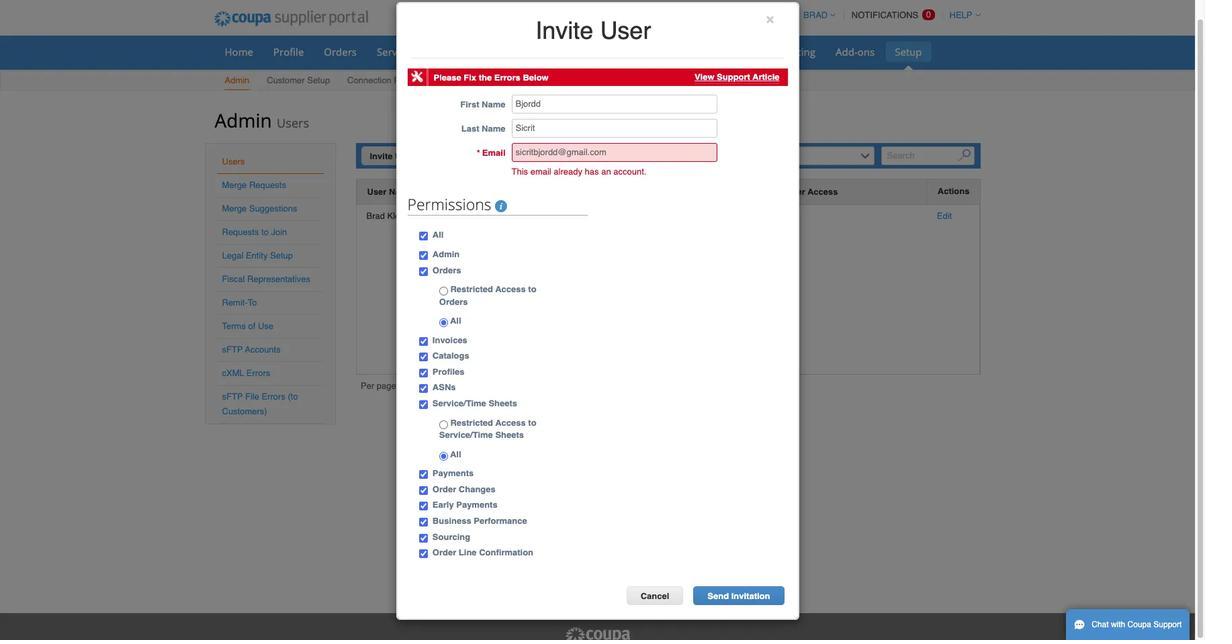 Task type: locate. For each thing, give the bounding box(es) containing it.
requests to join link
[[222, 227, 287, 237]]

2 vertical spatial name
[[389, 187, 413, 197]]

support right view
[[717, 72, 751, 82]]

user
[[600, 17, 651, 44], [395, 151, 415, 161], [367, 187, 387, 197]]

business
[[649, 45, 691, 58], [433, 516, 472, 526]]

1 vertical spatial invite
[[370, 151, 393, 161]]

name
[[482, 100, 506, 110], [482, 124, 506, 134], [389, 187, 413, 197]]

service/time sheets
[[377, 45, 471, 58], [433, 399, 517, 409]]

sheets up "changes"
[[496, 430, 524, 440]]

invite up user name
[[370, 151, 393, 161]]

edit link
[[937, 211, 952, 221]]

2 merge from the top
[[222, 204, 247, 214]]

1 vertical spatial invite user
[[370, 151, 415, 161]]

0 vertical spatial admin
[[225, 75, 250, 85]]

active
[[546, 213, 569, 224]]

performance up the confirmation
[[474, 516, 527, 526]]

1 vertical spatial service/time
[[433, 399, 486, 409]]

access inside restricted access to service/time sheets
[[496, 418, 526, 428]]

admin down "admin" link
[[215, 108, 272, 133]]

requests to join
[[222, 227, 287, 237]]

1 vertical spatial business performance
[[433, 516, 527, 526]]

2 horizontal spatial setup
[[895, 45, 922, 58]]

2 vertical spatial admin
[[433, 249, 460, 259]]

1 vertical spatial support
[[1154, 620, 1182, 630]]

merge suggestions
[[222, 204, 297, 214]]

×
[[766, 11, 775, 27]]

orders link
[[315, 42, 366, 62]]

0 vertical spatial sheets
[[440, 45, 471, 58]]

1 horizontal spatial business performance
[[649, 45, 755, 58]]

1 vertical spatial sheets
[[489, 399, 517, 409]]

errors
[[494, 72, 521, 82], [247, 368, 270, 378], [262, 392, 286, 402]]

restricted for orders
[[451, 284, 493, 294]]

invoices up below
[[531, 45, 569, 58]]

0 vertical spatial performance
[[694, 45, 755, 58]]

all up "order changes"
[[448, 449, 461, 459]]

admin down home
[[225, 75, 250, 85]]

sftp
[[222, 345, 243, 355], [222, 392, 243, 402]]

fiscal representatives
[[222, 274, 310, 284]]

orders
[[324, 45, 357, 58], [433, 265, 461, 275], [439, 297, 468, 307]]

to inside restricted access to service/time sheets
[[528, 418, 537, 428]]

requests up legal
[[222, 227, 259, 237]]

None radio
[[439, 287, 448, 296], [439, 420, 448, 429], [439, 287, 448, 296], [439, 420, 448, 429]]

admin
[[225, 75, 250, 85], [215, 108, 272, 133], [433, 249, 460, 259]]

0 horizontal spatial business
[[433, 516, 472, 526]]

catalogs up first name text box
[[589, 45, 629, 58]]

view
[[695, 72, 715, 82]]

setup down "join"
[[270, 251, 293, 261]]

None radio
[[439, 319, 448, 327], [439, 452, 448, 461], [439, 319, 448, 327], [439, 452, 448, 461]]

2 vertical spatial sheets
[[496, 430, 524, 440]]

restricted access to service/time sheets
[[439, 418, 537, 440]]

business performance up view
[[649, 45, 755, 58]]

business down "early"
[[433, 516, 472, 526]]

sftp up the customers)
[[222, 392, 243, 402]]

users down customer setup link
[[277, 115, 309, 131]]

0 vertical spatial business
[[649, 45, 691, 58]]

0 horizontal spatial catalogs
[[433, 351, 470, 361]]

0 vertical spatial requests
[[394, 75, 431, 85]]

send invitation button
[[694, 586, 785, 605]]

1 vertical spatial sftp
[[222, 392, 243, 402]]

1 horizontal spatial invoices
[[531, 45, 569, 58]]

profile link
[[265, 42, 313, 62]]

restricted for service/time
[[451, 418, 493, 428]]

suggestions
[[249, 204, 297, 214]]

users up merge requests
[[222, 157, 245, 167]]

0 vertical spatial support
[[717, 72, 751, 82]]

access inside restricted access to orders
[[496, 284, 526, 294]]

first name
[[461, 100, 506, 110]]

terms of use
[[222, 321, 274, 331]]

1 sftp from the top
[[222, 345, 243, 355]]

invoices inside the invoices link
[[531, 45, 569, 58]]

0 vertical spatial business performance
[[649, 45, 755, 58]]

invite up below
[[536, 17, 594, 44]]

terms of use link
[[222, 321, 274, 331]]

sftp up cxml
[[222, 345, 243, 355]]

sheets
[[440, 45, 471, 58], [489, 399, 517, 409], [496, 430, 524, 440]]

this
[[512, 167, 528, 177]]

2 restricted from the top
[[451, 418, 493, 428]]

merge down users link
[[222, 180, 247, 190]]

0 vertical spatial catalogs
[[589, 45, 629, 58]]

1 horizontal spatial customer
[[765, 187, 806, 197]]

customer access
[[765, 187, 838, 197]]

customer inside customer access button
[[765, 187, 806, 197]]

requests up suggestions
[[249, 180, 286, 190]]

name up klo
[[389, 187, 413, 197]]

to inside restricted access to orders
[[528, 284, 537, 294]]

1 horizontal spatial sourcing
[[775, 45, 816, 58]]

requests for connection requests
[[394, 75, 431, 85]]

merge
[[222, 180, 247, 190], [222, 204, 247, 214]]

edit
[[937, 211, 952, 221]]

merge down merge requests link
[[222, 204, 247, 214]]

access
[[808, 187, 838, 197], [496, 284, 526, 294], [496, 418, 526, 428]]

support right coupa
[[1154, 620, 1182, 630]]

1 vertical spatial restricted
[[451, 418, 493, 428]]

access for restricted access to orders
[[496, 284, 526, 294]]

1 order from the top
[[433, 484, 456, 495]]

access inside customer access button
[[808, 187, 838, 197]]

business inside business performance link
[[649, 45, 691, 58]]

10 button
[[415, 380, 432, 394]]

changes
[[459, 484, 496, 495]]

1 vertical spatial setup
[[307, 75, 330, 85]]

1 vertical spatial performance
[[474, 516, 527, 526]]

2 vertical spatial access
[[496, 418, 526, 428]]

* email
[[477, 148, 506, 158]]

1 vertical spatial name
[[482, 124, 506, 134]]

1 horizontal spatial business
[[649, 45, 691, 58]]

sftp for sftp file errors (to customers)
[[222, 392, 243, 402]]

name right last
[[482, 124, 506, 134]]

business performance link
[[641, 42, 763, 62]]

0 horizontal spatial invoices
[[433, 335, 468, 345]]

Last Name text field
[[512, 119, 717, 138]]

0 horizontal spatial setup
[[270, 251, 293, 261]]

0 vertical spatial user
[[600, 17, 651, 44]]

order left line
[[433, 548, 456, 558]]

2 vertical spatial user
[[367, 187, 387, 197]]

0 vertical spatial sourcing
[[775, 45, 816, 58]]

restricted inside restricted access to service/time sheets
[[451, 418, 493, 428]]

home link
[[216, 42, 262, 62]]

restricted access to orders
[[439, 284, 537, 307]]

users
[[277, 115, 309, 131], [222, 157, 245, 167]]

1 vertical spatial sourcing
[[433, 532, 471, 542]]

1 vertical spatial user
[[395, 151, 415, 161]]

2 vertical spatial setup
[[270, 251, 293, 261]]

0 vertical spatial sftp
[[222, 345, 243, 355]]

order
[[433, 484, 456, 495], [433, 548, 456, 558]]

15
[[438, 382, 447, 392]]

0 horizontal spatial support
[[717, 72, 751, 82]]

coupa supplier portal image
[[205, 2, 378, 36], [564, 627, 631, 640]]

business right catalogs link
[[649, 45, 691, 58]]

0 vertical spatial restricted
[[451, 284, 493, 294]]

0 vertical spatial invoices
[[531, 45, 569, 58]]

1 vertical spatial merge
[[222, 204, 247, 214]]

klobrad84@gmail.com link
[[434, 211, 521, 221]]

payments down "changes"
[[456, 500, 498, 510]]

name right "first" in the top of the page
[[482, 100, 506, 110]]

order up "early"
[[433, 484, 456, 495]]

sourcing up the article
[[775, 45, 816, 58]]

fiscal
[[222, 274, 245, 284]]

requests down service/time sheets link
[[394, 75, 431, 85]]

15 button
[[434, 380, 451, 394]]

invite
[[536, 17, 594, 44], [370, 151, 393, 161]]

all down restricted access to orders
[[448, 316, 461, 326]]

1 horizontal spatial support
[[1154, 620, 1182, 630]]

sftp file errors (to customers)
[[222, 392, 298, 417]]

1 vertical spatial order
[[433, 548, 456, 558]]

1 vertical spatial requests
[[249, 180, 286, 190]]

None checkbox
[[419, 232, 428, 241], [419, 251, 428, 260], [419, 337, 428, 346], [419, 369, 428, 378], [419, 401, 428, 409], [419, 471, 428, 479], [419, 502, 428, 511], [419, 534, 428, 543], [419, 232, 428, 241], [419, 251, 428, 260], [419, 337, 428, 346], [419, 369, 428, 378], [419, 401, 428, 409], [419, 471, 428, 479], [419, 502, 428, 511], [419, 534, 428, 543]]

navigation
[[361, 380, 451, 395]]

2 vertical spatial orders
[[439, 297, 468, 307]]

an
[[602, 167, 611, 177]]

2 vertical spatial all
[[448, 449, 461, 459]]

all down the "permissions"
[[433, 230, 444, 240]]

2 vertical spatial to
[[528, 418, 537, 428]]

1 vertical spatial invoices
[[433, 335, 468, 345]]

setup down orders link
[[307, 75, 330, 85]]

errors left "(to"
[[262, 392, 286, 402]]

0 horizontal spatial user
[[367, 187, 387, 197]]

First Name text field
[[512, 95, 717, 114]]

0 vertical spatial invite
[[536, 17, 594, 44]]

search image
[[959, 149, 971, 162]]

1 vertical spatial payments
[[456, 500, 498, 510]]

merge for merge requests
[[222, 180, 247, 190]]

business performance
[[649, 45, 755, 58], [433, 516, 527, 526]]

1 vertical spatial customer
[[765, 187, 806, 197]]

name for user name
[[389, 187, 413, 197]]

merge suggestions link
[[222, 204, 297, 214]]

sftp inside sftp file errors (to customers)
[[222, 392, 243, 402]]

terms
[[222, 321, 246, 331]]

0 horizontal spatial users
[[222, 157, 245, 167]]

info image
[[496, 200, 508, 213]]

legal entity setup
[[222, 251, 293, 261]]

to for restricted access to service/time sheets
[[528, 418, 537, 428]]

all for restricted access to service/time sheets
[[448, 449, 461, 459]]

invoices
[[531, 45, 569, 58], [433, 335, 468, 345]]

0 vertical spatial order
[[433, 484, 456, 495]]

entity
[[246, 251, 268, 261]]

None checkbox
[[419, 267, 428, 276], [419, 353, 428, 362], [419, 385, 428, 393], [419, 486, 428, 495], [419, 518, 428, 527], [419, 550, 428, 559], [419, 267, 428, 276], [419, 353, 428, 362], [419, 385, 428, 393], [419, 486, 428, 495], [419, 518, 428, 527], [419, 550, 428, 559]]

1 horizontal spatial user
[[395, 151, 415, 161]]

line
[[459, 548, 477, 558]]

0 vertical spatial service/time sheets
[[377, 45, 471, 58]]

first
[[461, 100, 479, 110]]

cancel button
[[627, 586, 684, 605]]

file
[[245, 392, 259, 402]]

1 horizontal spatial coupa supplier portal image
[[564, 627, 631, 640]]

0 vertical spatial customer
[[267, 75, 305, 85]]

2 sftp from the top
[[222, 392, 243, 402]]

2 order from the top
[[433, 548, 456, 558]]

customer setup
[[267, 75, 330, 85]]

sftp accounts link
[[222, 345, 281, 355]]

sheets up restricted access to service/time sheets
[[489, 399, 517, 409]]

2 vertical spatial service/time
[[439, 430, 493, 440]]

1 vertical spatial business
[[433, 516, 472, 526]]

1 vertical spatial all
[[448, 316, 461, 326]]

1 horizontal spatial invite user
[[536, 17, 651, 44]]

support inside button
[[1154, 620, 1182, 630]]

0 vertical spatial users
[[277, 115, 309, 131]]

invoices link
[[522, 42, 578, 62]]

1 horizontal spatial performance
[[694, 45, 755, 58]]

0 vertical spatial access
[[808, 187, 838, 197]]

support
[[717, 72, 751, 82], [1154, 620, 1182, 630]]

admin down klobrad84@gmail.com 'link' in the left top of the page
[[433, 249, 460, 259]]

service/time sheets up the please
[[377, 45, 471, 58]]

1 vertical spatial coupa supplier portal image
[[564, 627, 631, 640]]

restricted inside restricted access to orders
[[451, 284, 493, 294]]

None text field
[[512, 143, 717, 162]]

1 horizontal spatial users
[[277, 115, 309, 131]]

*
[[477, 148, 480, 158]]

chat
[[1092, 620, 1109, 630]]

customer inside customer setup link
[[267, 75, 305, 85]]

1 merge from the top
[[222, 180, 247, 190]]

0 horizontal spatial customer
[[267, 75, 305, 85]]

coupa
[[1128, 620, 1152, 630]]

service/time sheets link
[[368, 42, 480, 62]]

2 vertical spatial errors
[[262, 392, 286, 402]]

1 vertical spatial to
[[528, 284, 537, 294]]

0 horizontal spatial performance
[[474, 516, 527, 526]]

0 vertical spatial merge
[[222, 180, 247, 190]]

admin inside "admin" link
[[225, 75, 250, 85]]

0 vertical spatial to
[[261, 227, 269, 237]]

payments
[[433, 469, 474, 479], [456, 500, 498, 510]]

payments up "order changes"
[[433, 469, 474, 479]]

invoices up profiles
[[433, 335, 468, 345]]

1 horizontal spatial invite
[[536, 17, 594, 44]]

1 vertical spatial catalogs
[[433, 351, 470, 361]]

customer for customer access
[[765, 187, 806, 197]]

to for restricted access to orders
[[528, 284, 537, 294]]

0 horizontal spatial sourcing
[[433, 532, 471, 542]]

use
[[258, 321, 274, 331]]

name inside button
[[389, 187, 413, 197]]

please fix the errors below
[[434, 72, 549, 82]]

errors down accounts
[[247, 368, 270, 378]]

1 vertical spatial users
[[222, 157, 245, 167]]

setup right ons on the top right of page
[[895, 45, 922, 58]]

errors right 'the'
[[494, 72, 521, 82]]

performance up view support article link
[[694, 45, 755, 58]]

already
[[554, 167, 583, 177]]

connection requests link
[[347, 73, 432, 90]]

0 vertical spatial coupa supplier portal image
[[205, 2, 378, 36]]

this email already has an account.
[[512, 167, 647, 177]]

catalogs up profiles
[[433, 351, 470, 361]]

1 restricted from the top
[[451, 284, 493, 294]]

sourcing up line
[[433, 532, 471, 542]]

per page
[[361, 381, 396, 391]]

customer access button
[[765, 185, 838, 199]]

sheets up the please
[[440, 45, 471, 58]]

send
[[708, 591, 729, 601]]

requests for merge requests
[[249, 180, 286, 190]]

service/time sheets up restricted access to service/time sheets
[[433, 399, 517, 409]]

0 horizontal spatial coupa supplier portal image
[[205, 2, 378, 36]]

business performance down early payments
[[433, 516, 527, 526]]



Task type: vqa. For each thing, say whether or not it's contained in the screenshot.
navigation
yes



Task type: describe. For each thing, give the bounding box(es) containing it.
Search text field
[[881, 146, 975, 165]]

last name
[[462, 124, 506, 134]]

access for restricted access to service/time sheets
[[496, 418, 526, 428]]

users link
[[222, 157, 245, 167]]

orders inside restricted access to orders
[[439, 297, 468, 307]]

user name
[[367, 187, 413, 197]]

sheets inside restricted access to service/time sheets
[[496, 430, 524, 440]]

0 vertical spatial orders
[[324, 45, 357, 58]]

connection requests
[[347, 75, 431, 85]]

with
[[1111, 620, 1126, 630]]

active button
[[541, 210, 574, 231]]

errors inside sftp file errors (to customers)
[[262, 392, 286, 402]]

admin link
[[224, 73, 250, 90]]

please
[[434, 72, 461, 82]]

legal entity setup link
[[222, 251, 293, 261]]

service/time inside restricted access to service/time sheets
[[439, 430, 493, 440]]

send invitation
[[708, 591, 770, 601]]

connection
[[347, 75, 392, 85]]

add-ons link
[[827, 42, 884, 62]]

cancel
[[641, 591, 670, 601]]

1 vertical spatial admin
[[215, 108, 272, 133]]

order changes
[[433, 484, 496, 495]]

access for customer access
[[808, 187, 838, 197]]

representatives
[[247, 274, 310, 284]]

asns
[[433, 383, 456, 393]]

(to
[[288, 392, 298, 402]]

sftp file errors (to customers) link
[[222, 392, 298, 417]]

customer for customer setup
[[267, 75, 305, 85]]

1 vertical spatial service/time sheets
[[433, 399, 517, 409]]

to
[[248, 298, 257, 308]]

klo
[[387, 211, 400, 221]]

has
[[585, 167, 599, 177]]

asn link
[[483, 42, 520, 62]]

1 horizontal spatial setup
[[307, 75, 330, 85]]

early payments
[[433, 500, 498, 510]]

user inside button
[[367, 187, 387, 197]]

profile
[[274, 45, 304, 58]]

sftp for sftp accounts
[[222, 345, 243, 355]]

per
[[361, 381, 374, 391]]

0 horizontal spatial invite user
[[370, 151, 415, 161]]

below
[[523, 72, 549, 82]]

remit-
[[222, 298, 248, 308]]

2 horizontal spatial user
[[600, 17, 651, 44]]

order for order changes
[[433, 484, 456, 495]]

cxml
[[222, 368, 244, 378]]

10
[[419, 382, 428, 392]]

fiscal representatives link
[[222, 274, 310, 284]]

email
[[531, 167, 552, 177]]

cxml errors link
[[222, 368, 270, 378]]

view support article link
[[695, 72, 780, 82]]

name for last name
[[482, 124, 506, 134]]

service/time sheets inside service/time sheets link
[[377, 45, 471, 58]]

0 vertical spatial service/time
[[377, 45, 437, 58]]

0 horizontal spatial business performance
[[433, 516, 527, 526]]

last
[[462, 124, 479, 134]]

view support article
[[695, 72, 780, 82]]

email
[[482, 148, 506, 158]]

klobrad84@gmail.com
[[434, 211, 521, 221]]

10 | 15
[[419, 382, 447, 392]]

1 horizontal spatial catalogs
[[589, 45, 629, 58]]

chat with coupa support
[[1092, 620, 1182, 630]]

accounts
[[245, 345, 281, 355]]

order line confirmation
[[433, 548, 534, 558]]

account.
[[614, 167, 647, 177]]

0 horizontal spatial invite
[[370, 151, 393, 161]]

merge requests
[[222, 180, 286, 190]]

customers)
[[222, 407, 267, 417]]

user name button
[[367, 185, 413, 199]]

× button
[[766, 11, 775, 27]]

fix
[[464, 72, 477, 82]]

merge for merge suggestions
[[222, 204, 247, 214]]

0 vertical spatial errors
[[494, 72, 521, 82]]

all for restricted access to orders
[[448, 316, 461, 326]]

sourcing link
[[766, 42, 825, 62]]

catalogs link
[[580, 42, 638, 62]]

sftp accounts
[[222, 345, 281, 355]]

home
[[225, 45, 253, 58]]

the
[[479, 72, 492, 82]]

invitation
[[732, 591, 770, 601]]

0 vertical spatial setup
[[895, 45, 922, 58]]

invite user link
[[361, 147, 423, 165]]

brad
[[367, 211, 385, 221]]

0 vertical spatial all
[[433, 230, 444, 240]]

profiles
[[433, 367, 465, 377]]

confirmation
[[479, 548, 534, 558]]

customer setup link
[[266, 73, 331, 90]]

remit-to link
[[222, 298, 257, 308]]

navigation containing per page
[[361, 380, 451, 395]]

join
[[271, 227, 287, 237]]

0 vertical spatial invite user
[[536, 17, 651, 44]]

2 vertical spatial requests
[[222, 227, 259, 237]]

early
[[433, 500, 454, 510]]

admin users
[[215, 108, 309, 133]]

setup link
[[887, 42, 931, 62]]

merge requests link
[[222, 180, 286, 190]]

cxml errors
[[222, 368, 270, 378]]

of
[[248, 321, 256, 331]]

article
[[753, 72, 780, 82]]

1 vertical spatial orders
[[433, 265, 461, 275]]

name for first name
[[482, 100, 506, 110]]

0 vertical spatial payments
[[433, 469, 474, 479]]

users inside admin users
[[277, 115, 309, 131]]

1 vertical spatial errors
[[247, 368, 270, 378]]

order for order line confirmation
[[433, 548, 456, 558]]



